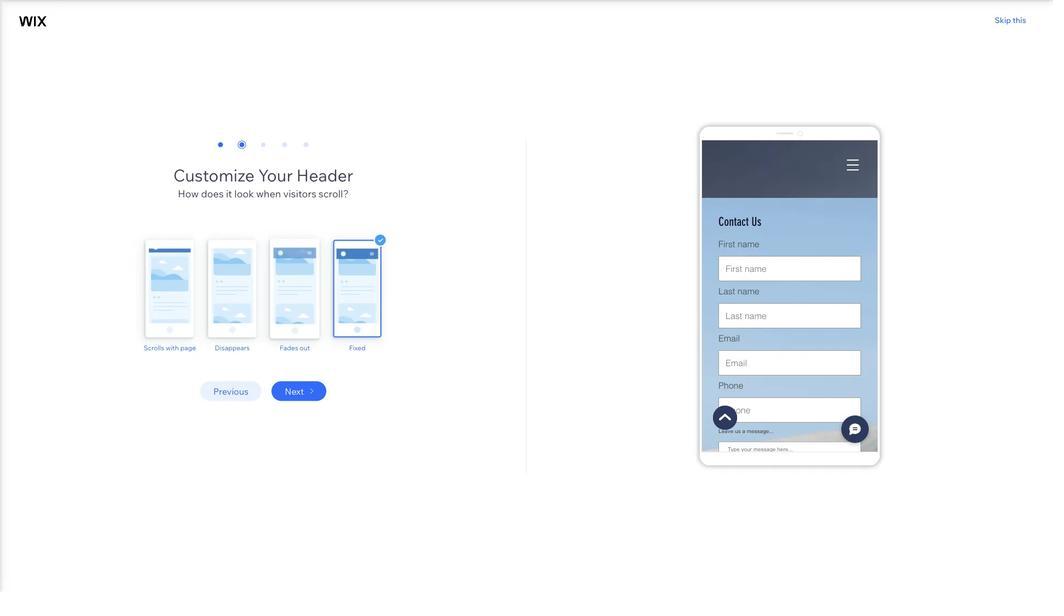 Task type: locate. For each thing, give the bounding box(es) containing it.
customize
[[173, 165, 255, 185]]

out
[[300, 344, 310, 352]]

skip
[[995, 15, 1011, 25]]

this
[[1013, 15, 1027, 25]]

fades out
[[280, 344, 310, 352]]

look
[[234, 188, 254, 200]]

skip this button
[[988, 15, 1034, 25]]

with
[[166, 344, 179, 352]]

skip this
[[995, 15, 1027, 25]]

scroll?
[[319, 188, 349, 200]]

disappears
[[215, 344, 250, 352]]

fixed
[[349, 344, 366, 352]]



Task type: vqa. For each thing, say whether or not it's contained in the screenshot.
Fixed
yes



Task type: describe. For each thing, give the bounding box(es) containing it.
next button
[[272, 382, 327, 401]]

when
[[256, 188, 281, 200]]

page
[[180, 344, 196, 352]]

scrolls
[[144, 344, 164, 352]]

your
[[258, 165, 293, 185]]

previous
[[213, 386, 249, 397]]

scrolls with page
[[144, 344, 196, 352]]

visitors
[[283, 188, 316, 200]]

customize your header how does it look when visitors scroll?
[[173, 165, 353, 200]]

next
[[285, 386, 304, 397]]

does
[[201, 188, 224, 200]]

fades
[[280, 344, 298, 352]]

how
[[178, 188, 199, 200]]

previous button
[[200, 382, 262, 401]]

it
[[226, 188, 232, 200]]

header
[[297, 165, 353, 185]]



